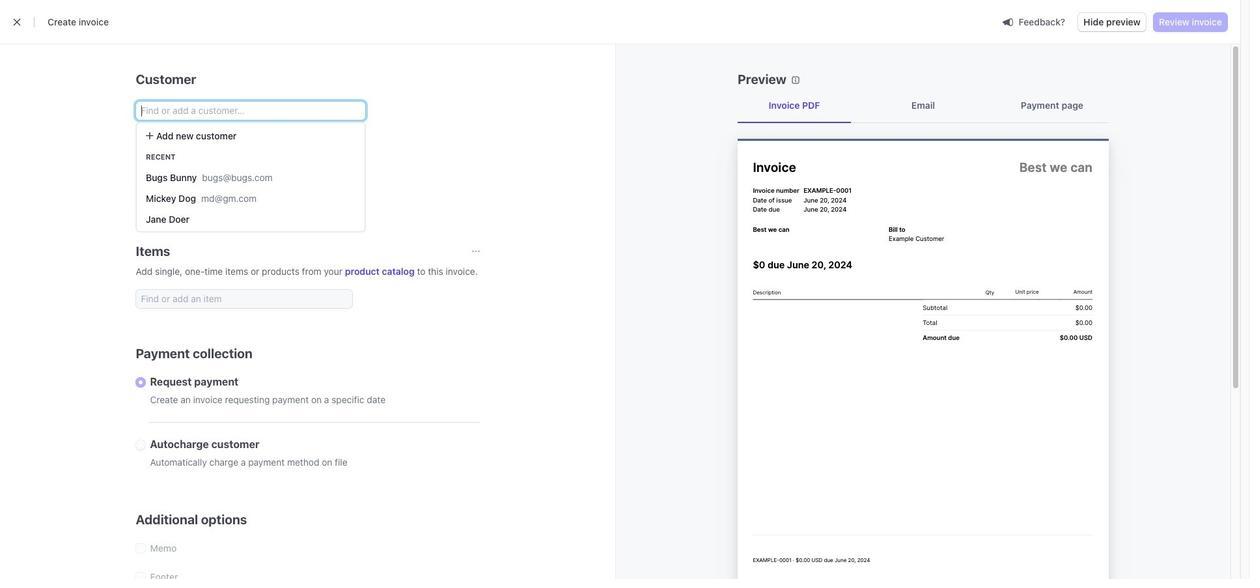 Task type: locate. For each thing, give the bounding box(es) containing it.
Find or add an item text field
[[136, 290, 352, 308]]

tab list
[[738, 89, 1109, 123]]

Find or add a customer… text field
[[136, 102, 365, 120]]



Task type: vqa. For each thing, say whether or not it's contained in the screenshot.
Find Or Add An Item text field
yes



